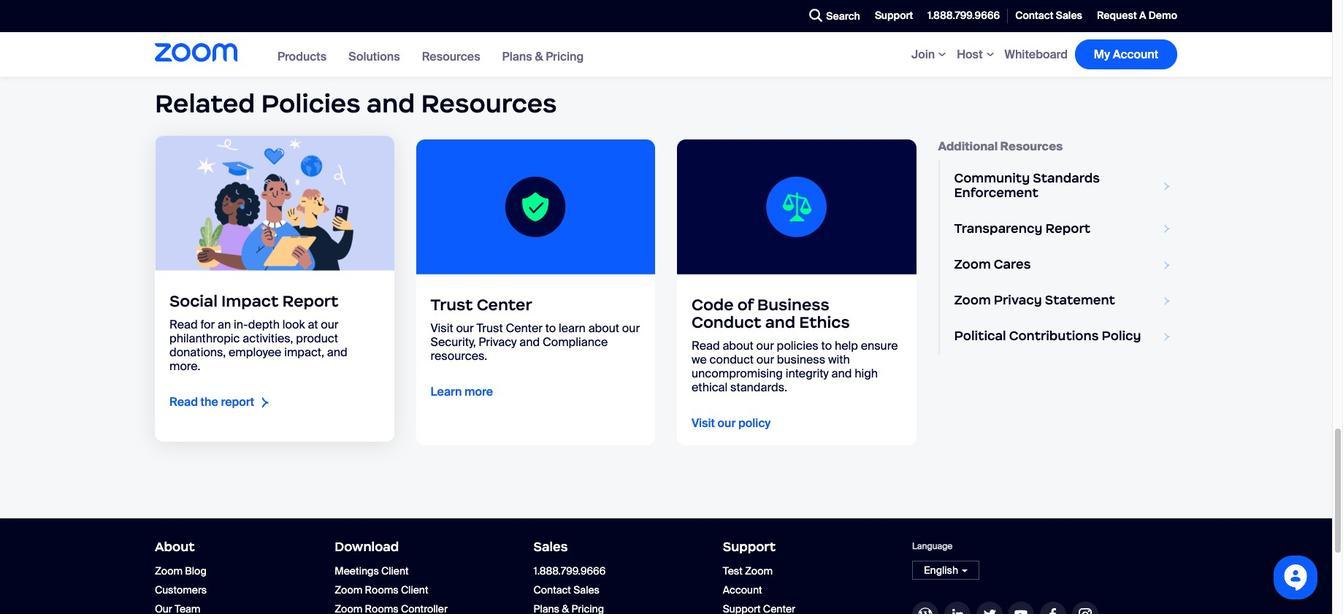 Task type: locate. For each thing, give the bounding box(es) containing it.
english button
[[912, 561, 980, 580]]

1.888.799.9666 for 1.888.799.9666
[[928, 9, 1000, 22]]

1 vertical spatial to
[[821, 338, 832, 353]]

activities,
[[243, 331, 293, 346]]

account right my
[[1113, 47, 1159, 62]]

1 vertical spatial resources
[[421, 88, 557, 120]]

1 horizontal spatial support link
[[868, 0, 921, 32]]

privacy right security,
[[479, 334, 517, 350]]

to left help
[[821, 338, 832, 353]]

english
[[924, 564, 958, 577]]

zoom blog image
[[912, 602, 939, 614]]

zoom up the customers 'link'
[[155, 564, 183, 578]]

transparency report link
[[938, 211, 1178, 247]]

support up test zoom link
[[723, 539, 776, 555]]

our left policies
[[756, 338, 774, 353]]

0 horizontal spatial sales
[[534, 539, 568, 555]]

solutions
[[349, 49, 400, 64]]

1 vertical spatial account
[[723, 583, 762, 597]]

and inside "social impact report read for an in-depth look at our philanthropic activities, product donations, employee impact, and more."
[[327, 345, 347, 360]]

zoom for zoom cares
[[954, 256, 991, 272]]

more.
[[169, 359, 200, 374]]

0 horizontal spatial support link
[[723, 539, 776, 555]]

1 horizontal spatial contact
[[1015, 9, 1054, 22]]

contact sales link
[[1008, 0, 1090, 32], [534, 583, 600, 597]]

an
[[218, 317, 231, 332]]

zoom inside meetings client zoom rooms client
[[335, 583, 363, 597]]

0 vertical spatial trust
[[431, 295, 473, 315]]

2 vertical spatial sales
[[574, 583, 600, 597]]

1 vertical spatial about
[[723, 338, 754, 353]]

zoom for zoom privacy statement
[[954, 292, 991, 308]]

1.888.799.9666 down 'sales' link
[[534, 564, 606, 578]]

zoom instagram image
[[1072, 602, 1099, 614]]

resources left plans
[[422, 49, 480, 64]]

pricing
[[546, 49, 584, 64]]

0 vertical spatial privacy
[[994, 292, 1042, 308]]

1 vertical spatial sales
[[534, 539, 568, 555]]

our inside "social impact report read for an in-depth look at our philanthropic activities, product donations, employee impact, and more."
[[321, 317, 339, 332]]

depth
[[248, 317, 280, 332]]

zoom inside zoom blog customers
[[155, 564, 183, 578]]

1 horizontal spatial account
[[1113, 47, 1159, 62]]

read inside "social impact report read for an in-depth look at our philanthropic activities, product donations, employee impact, and more."
[[169, 317, 198, 332]]

standards
[[1033, 170, 1100, 187]]

sales
[[1056, 9, 1083, 22], [534, 539, 568, 555], [574, 583, 600, 597]]

contact up the whiteboard link on the top right
[[1015, 9, 1054, 22]]

1 vertical spatial report
[[282, 291, 338, 311]]

center left the learn on the bottom left of the page
[[506, 320, 543, 336]]

test zoom account
[[723, 564, 773, 597]]

my account link
[[1075, 39, 1178, 70]]

client up rooms
[[381, 564, 409, 578]]

to inside trust center visit our trust center to learn about our security, privacy and compliance resources.
[[545, 320, 556, 336]]

request a demo
[[1097, 9, 1178, 22]]

zoom logo image
[[155, 43, 237, 62]]

1 vertical spatial contact
[[534, 583, 571, 597]]

0 vertical spatial contact sales link
[[1008, 0, 1090, 32]]

customers
[[155, 583, 207, 597]]

to left the learn on the bottom left of the page
[[545, 320, 556, 336]]

1 horizontal spatial about
[[723, 338, 754, 353]]

zoom blog link
[[155, 564, 207, 578]]

transparency
[[954, 220, 1043, 236]]

and right impact,
[[327, 345, 347, 360]]

about right the learn on the bottom left of the page
[[588, 320, 619, 336]]

and
[[367, 88, 415, 120], [765, 312, 796, 332], [520, 334, 540, 350], [327, 345, 347, 360], [832, 366, 852, 381]]

customers link
[[155, 583, 207, 597]]

support link up the join
[[868, 0, 921, 32]]

zoom cares link
[[938, 247, 1178, 283]]

and left the learn on the bottom left of the page
[[520, 334, 540, 350]]

our right compliance at the left of the page
[[622, 320, 640, 336]]

report up "zoom cares" link
[[1046, 220, 1091, 236]]

our right at
[[321, 317, 339, 332]]

support
[[875, 9, 913, 22], [723, 539, 776, 555]]

0 horizontal spatial to
[[545, 320, 556, 336]]

1 horizontal spatial support
[[875, 9, 913, 22]]

our up resources.
[[456, 320, 474, 336]]

report
[[1046, 220, 1091, 236], [282, 291, 338, 311]]

a
[[1139, 9, 1146, 22]]

learn
[[431, 384, 462, 400]]

1 horizontal spatial 1.888.799.9666 link
[[921, 0, 1007, 32]]

read left for
[[169, 317, 198, 332]]

1 horizontal spatial privacy
[[994, 292, 1042, 308]]

business
[[757, 295, 830, 315]]

0 horizontal spatial report
[[282, 291, 338, 311]]

1 vertical spatial read
[[692, 338, 720, 353]]

0 vertical spatial read
[[169, 317, 198, 332]]

1 horizontal spatial to
[[821, 338, 832, 353]]

1.888.799.9666 link up host
[[921, 0, 1007, 32]]

1 horizontal spatial contact sales link
[[1008, 0, 1090, 32]]

1 horizontal spatial sales
[[574, 583, 600, 597]]

0 horizontal spatial account
[[723, 583, 762, 597]]

to
[[545, 320, 556, 336], [821, 338, 832, 353]]

zoom up political
[[954, 292, 991, 308]]

1 horizontal spatial visit
[[692, 416, 715, 431]]

0 vertical spatial 1.888.799.9666
[[928, 9, 1000, 22]]

contact sales link up the whiteboard link on the top right
[[1008, 0, 1090, 32]]

contact down 'sales' link
[[534, 583, 571, 597]]

high
[[855, 366, 878, 381]]

visit up resources.
[[431, 320, 453, 336]]

0 horizontal spatial contact
[[534, 583, 571, 597]]

look
[[282, 317, 305, 332]]

learn
[[559, 320, 586, 336]]

ethics
[[799, 312, 850, 332]]

0 vertical spatial visit
[[431, 320, 453, 336]]

1 vertical spatial contact sales link
[[534, 583, 600, 597]]

resources up the community standards enforcement
[[1000, 139, 1063, 154]]

1 vertical spatial center
[[506, 320, 543, 336]]

None search field
[[756, 4, 806, 28]]

1.888.799.9666 for 1.888.799.9666 contact sales
[[534, 564, 606, 578]]

download
[[335, 539, 399, 555]]

and inside trust center visit our trust center to learn about our security, privacy and compliance resources.
[[520, 334, 540, 350]]

trust
[[431, 295, 473, 315], [477, 320, 503, 336]]

read left the
[[169, 395, 198, 410]]

support link
[[868, 0, 921, 32], [723, 539, 776, 555]]

host
[[957, 47, 983, 62]]

test
[[723, 564, 743, 578]]

0 horizontal spatial 1.888.799.9666 link
[[534, 564, 606, 578]]

1 vertical spatial visit
[[692, 416, 715, 431]]

1.888.799.9666 link down 'sales' link
[[534, 564, 606, 578]]

zoom youtube image
[[1008, 602, 1035, 614]]

1 vertical spatial 1.888.799.9666 link
[[534, 564, 606, 578]]

1 vertical spatial privacy
[[479, 334, 517, 350]]

zoom
[[954, 256, 991, 272], [954, 292, 991, 308], [155, 564, 183, 578], [745, 564, 773, 578], [335, 583, 363, 597]]

trust up security,
[[431, 295, 473, 315]]

1 vertical spatial 1.888.799.9666
[[534, 564, 606, 578]]

contact
[[1015, 9, 1054, 22], [534, 583, 571, 597]]

visit down ethical
[[692, 416, 715, 431]]

0 horizontal spatial 1.888.799.9666
[[534, 564, 606, 578]]

1 vertical spatial support link
[[723, 539, 776, 555]]

request
[[1097, 9, 1137, 22]]

plans
[[502, 49, 532, 64]]

2 vertical spatial read
[[169, 395, 198, 410]]

download link
[[335, 539, 399, 555]]

0 vertical spatial about
[[588, 320, 619, 336]]

resources down plans
[[421, 88, 557, 120]]

0 horizontal spatial about
[[588, 320, 619, 336]]

report up at
[[282, 291, 338, 311]]

0 vertical spatial support link
[[868, 0, 921, 32]]

policy
[[738, 416, 771, 431]]

support link up test zoom link
[[723, 539, 776, 555]]

compliance
[[543, 334, 608, 350]]

0 vertical spatial to
[[545, 320, 556, 336]]

0 vertical spatial report
[[1046, 220, 1091, 236]]

our
[[321, 317, 339, 332], [456, 320, 474, 336], [622, 320, 640, 336], [756, 338, 774, 353], [757, 352, 774, 367], [718, 416, 736, 431]]

employee
[[229, 345, 282, 360]]

1 horizontal spatial trust
[[477, 320, 503, 336]]

center up resources.
[[477, 295, 532, 315]]

contact inside 1.888.799.9666 contact sales
[[534, 583, 571, 597]]

conduct
[[710, 352, 754, 367]]

rooms
[[365, 583, 399, 597]]

account down test zoom link
[[723, 583, 762, 597]]

0 horizontal spatial visit
[[431, 320, 453, 336]]

support up the join
[[875, 9, 913, 22]]

1 vertical spatial trust
[[477, 320, 503, 336]]

1 horizontal spatial report
[[1046, 220, 1091, 236]]

client right rooms
[[401, 583, 428, 597]]

0 vertical spatial 1.888.799.9666 link
[[921, 0, 1007, 32]]

contact sales link down 'sales' link
[[534, 583, 600, 597]]

about down conduct
[[723, 338, 754, 353]]

resources button
[[422, 49, 480, 64]]

ethical
[[692, 380, 728, 395]]

&
[[535, 49, 543, 64]]

zoom down meetings
[[335, 583, 363, 597]]

trust right security,
[[477, 320, 503, 336]]

additional
[[938, 139, 998, 154]]

0 horizontal spatial privacy
[[479, 334, 517, 350]]

contributions
[[1009, 328, 1099, 344]]

zoom linkedin image
[[944, 602, 971, 614]]

privacy down cares
[[994, 292, 1042, 308]]

1 horizontal spatial 1.888.799.9666
[[928, 9, 1000, 22]]

read down conduct
[[692, 338, 720, 353]]

0 vertical spatial sales
[[1056, 9, 1083, 22]]

zoom left cares
[[954, 256, 991, 272]]

cares
[[994, 256, 1031, 272]]

0 vertical spatial support
[[875, 9, 913, 22]]

client
[[381, 564, 409, 578], [401, 583, 428, 597]]

1.888.799.9666 up host
[[928, 9, 1000, 22]]

0 horizontal spatial support
[[723, 539, 776, 555]]

zoom up account link
[[745, 564, 773, 578]]



Task type: describe. For each thing, give the bounding box(es) containing it.
report inside "social impact report read for an in-depth look at our philanthropic activities, product donations, employee impact, and more."
[[282, 291, 338, 311]]

our left policy
[[718, 416, 736, 431]]

and up policies
[[765, 312, 796, 332]]

products button
[[278, 49, 327, 64]]

additional resources
[[938, 139, 1063, 154]]

code of business conduct and ethics read about our policies to help ensure we conduct our business with uncompromising integrity and high ethical standards.
[[692, 295, 898, 395]]

demo
[[1149, 9, 1178, 22]]

1 vertical spatial client
[[401, 583, 428, 597]]

my account
[[1094, 47, 1159, 62]]

meetings
[[335, 564, 379, 578]]

account link
[[723, 583, 762, 597]]

solutions button
[[349, 49, 400, 64]]

search
[[826, 9, 860, 23]]

community standards enforcement link
[[938, 161, 1178, 211]]

social
[[169, 291, 218, 311]]

host button
[[957, 47, 998, 62]]

meetings client zoom rooms client
[[335, 564, 428, 597]]

sales link
[[534, 539, 568, 555]]

read the report
[[169, 395, 254, 410]]

zoom for zoom blog customers
[[155, 564, 183, 578]]

join button
[[912, 47, 950, 62]]

zoom inside test zoom account
[[745, 564, 773, 578]]

to inside code of business conduct and ethics read about our policies to help ensure we conduct our business with uncompromising integrity and high ethical standards.
[[821, 338, 832, 353]]

business
[[777, 352, 826, 367]]

the
[[201, 395, 218, 410]]

zoom twitter image
[[976, 602, 1003, 614]]

integrity
[[786, 366, 829, 381]]

with
[[828, 352, 850, 367]]

uncompromising
[[692, 366, 783, 381]]

help
[[835, 338, 858, 353]]

and left the high at the bottom of the page
[[832, 366, 852, 381]]

0 horizontal spatial contact sales link
[[534, 583, 600, 597]]

plans & pricing link
[[502, 49, 584, 64]]

about inside code of business conduct and ethics read about our policies to help ensure we conduct our business with uncompromising integrity and high ethical standards.
[[723, 338, 754, 353]]

zoom rooms client link
[[335, 583, 428, 597]]

contact sales
[[1015, 9, 1083, 22]]

resources.
[[431, 348, 487, 364]]

related policies and resources
[[155, 88, 557, 120]]

report
[[221, 395, 254, 410]]

zoom cares
[[954, 256, 1031, 272]]

about inside trust center visit our trust center to learn about our security, privacy and compliance resources.
[[588, 320, 619, 336]]

and down solutions button
[[367, 88, 415, 120]]

0 vertical spatial client
[[381, 564, 409, 578]]

whiteboard link
[[1005, 47, 1068, 62]]

code of business conduct and ethics image
[[677, 140, 916, 274]]

request a demo link
[[1090, 0, 1178, 32]]

of
[[738, 295, 754, 315]]

products
[[278, 49, 327, 64]]

zoom blog customers
[[155, 564, 207, 597]]

sales inside 1.888.799.9666 contact sales
[[574, 583, 600, 597]]

join
[[912, 47, 935, 62]]

test zoom link
[[723, 564, 773, 578]]

security,
[[431, 334, 476, 350]]

related
[[155, 88, 255, 120]]

1 vertical spatial support
[[723, 539, 776, 555]]

meetings client link
[[335, 564, 409, 578]]

for
[[200, 317, 215, 332]]

read inside code of business conduct and ethics read about our policies to help ensure we conduct our business with uncompromising integrity and high ethical standards.
[[692, 338, 720, 353]]

1.888.799.9666 contact sales
[[534, 564, 606, 597]]

blog
[[185, 564, 207, 578]]

we
[[692, 352, 707, 367]]

community
[[954, 170, 1030, 187]]

code
[[692, 295, 734, 315]]

trust center visit our trust center to learn about our security, privacy and compliance resources.
[[431, 295, 640, 364]]

political
[[954, 328, 1006, 344]]

account inside test zoom account
[[723, 583, 762, 597]]

ensure
[[861, 338, 898, 353]]

community standards enforcement
[[954, 170, 1100, 201]]

our up standards.
[[757, 352, 774, 367]]

search image
[[809, 9, 823, 22]]

more
[[465, 384, 493, 400]]

policies
[[261, 88, 361, 120]]

privacy inside trust center visit our trust center to learn about our security, privacy and compliance resources.
[[479, 334, 517, 350]]

product
[[296, 331, 338, 346]]

2 vertical spatial resources
[[1000, 139, 1063, 154]]

donations,
[[169, 345, 226, 360]]

my
[[1094, 47, 1110, 62]]

standards.
[[731, 380, 787, 395]]

policies
[[777, 338, 819, 353]]

zoom facebook image
[[1040, 602, 1067, 614]]

impact
[[221, 291, 279, 311]]

2 horizontal spatial sales
[[1056, 9, 1083, 22]]

social impact report image
[[155, 136, 394, 271]]

0 vertical spatial contact
[[1015, 9, 1054, 22]]

0 horizontal spatial trust
[[431, 295, 473, 315]]

whiteboard
[[1005, 47, 1068, 62]]

learn more
[[431, 384, 493, 400]]

impact,
[[284, 345, 324, 360]]

conduct
[[692, 312, 762, 332]]

policy
[[1102, 328, 1141, 344]]

0 vertical spatial center
[[477, 295, 532, 315]]

transparency report
[[954, 220, 1091, 236]]

zoom privacy statement link
[[938, 283, 1178, 319]]

philanthropic
[[169, 331, 240, 346]]

about link
[[155, 539, 195, 555]]

statement
[[1045, 292, 1115, 308]]

zoom privacy statement
[[954, 292, 1115, 308]]

about
[[155, 539, 195, 555]]

plans & pricing
[[502, 49, 584, 64]]

social impact report read for an in-depth look at our philanthropic activities, product donations, employee impact, and more.
[[169, 291, 347, 374]]

visit inside trust center visit our trust center to learn about our security, privacy and compliance resources.
[[431, 320, 453, 336]]

search image
[[809, 9, 823, 22]]

0 vertical spatial resources
[[422, 49, 480, 64]]

trust center image
[[416, 140, 655, 274]]

0 vertical spatial account
[[1113, 47, 1159, 62]]

at
[[308, 317, 318, 332]]

political contributions policy
[[954, 328, 1141, 344]]



Task type: vqa. For each thing, say whether or not it's contained in the screenshot.
'IN'
no



